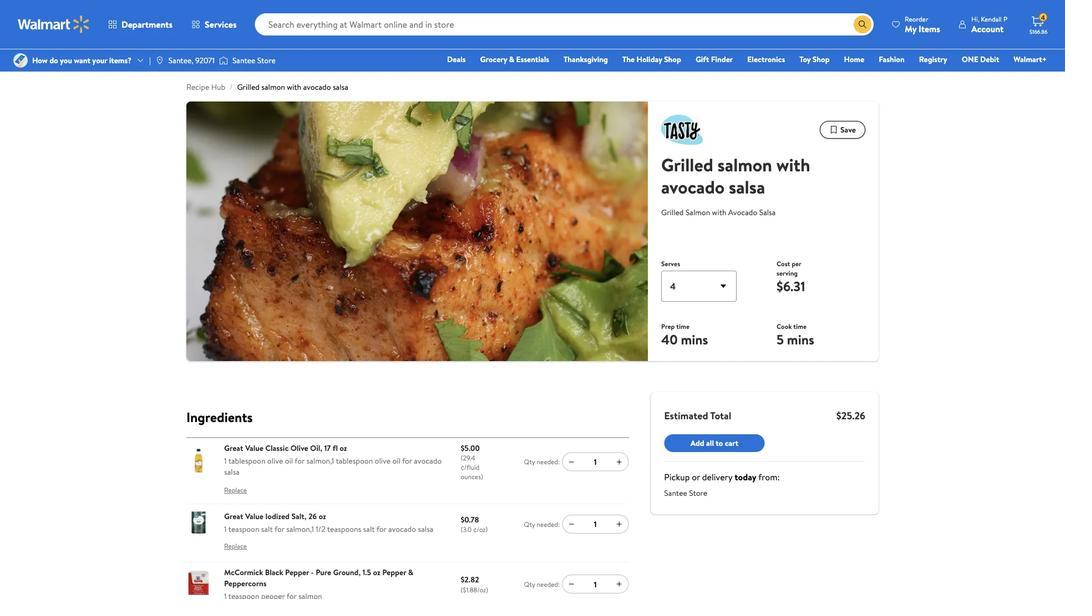 Task type: describe. For each thing, give the bounding box(es) containing it.
grilled salmon with avocado salsa
[[662, 152, 811, 199]]

one debit
[[962, 54, 1000, 65]]

grilled for grilled salmon with avocado salsa
[[662, 207, 684, 218]]

 image for santee store
[[219, 55, 228, 66]]

time for 5
[[794, 322, 807, 331]]

1 oil from the left
[[285, 456, 293, 466]]

saved image
[[830, 125, 839, 134]]

¢/fluid
[[461, 463, 480, 472]]

mccormick black pepper - pure ground, 1.5 oz pepper & peppercorns link
[[224, 567, 414, 589]]

holiday
[[637, 54, 663, 65]]

Search search field
[[255, 13, 874, 36]]

1/2
[[316, 524, 326, 535]]

fashion link
[[874, 53, 910, 65]]

classic
[[266, 443, 289, 453]]

/
[[230, 82, 233, 92]]

0 horizontal spatial salmon
[[262, 82, 285, 92]]

walmart image
[[18, 16, 90, 33]]

departments
[[122, 18, 173, 31]]

reorder
[[905, 14, 929, 24]]

1 for decrease quantity mccormick black pepper - pure ground, 1.5 oz pepper & peppercorns-count, current quantity 1 icon
[[594, 579, 597, 590]]

$0.78 (3.0 ¢/oz)
[[461, 514, 488, 535]]

salsa
[[760, 207, 776, 218]]

$5.00
[[461, 443, 480, 453]]

want
[[74, 55, 90, 66]]

prep
[[662, 322, 675, 331]]

1 olive from the left
[[267, 456, 283, 466]]

add all to cart button
[[665, 435, 765, 452]]

the holiday shop
[[623, 54, 682, 65]]

thanksgiving
[[564, 54, 608, 65]]

recipe hub link
[[187, 82, 225, 92]]

value for iodized
[[245, 511, 264, 522]]

mins for 5 mins
[[788, 330, 815, 349]]

gift finder
[[696, 54, 733, 65]]

or
[[692, 471, 701, 484]]

items?
[[109, 55, 132, 66]]

mins for 40 mins
[[681, 330, 709, 349]]

mccormick black pepper - pure ground, 1.5 oz pepper & peppercorns image
[[187, 571, 211, 596]]

great for great value iodized salt, 26 oz
[[224, 511, 243, 522]]

0 vertical spatial santee
[[233, 55, 256, 66]]

add all to cart
[[691, 438, 739, 449]]

oz for ground,
[[373, 567, 381, 578]]

mccormick
[[224, 567, 263, 578]]

3 needed: from the top
[[537, 580, 560, 589]]

pure
[[316, 567, 331, 578]]

 image for how do you want your items?
[[13, 53, 28, 68]]

to
[[716, 438, 724, 449]]

do
[[49, 55, 58, 66]]

grocery & essentials
[[480, 54, 550, 65]]

per
[[792, 259, 802, 269]]

all
[[707, 438, 714, 449]]

ingredients
[[187, 408, 253, 427]]

oz inside great value iodized salt, 26 oz 1 teaspoon salt for salmon,1 1/2 teaspoons salt for avocado salsa
[[319, 511, 326, 522]]

shop inside the holiday shop link
[[665, 54, 682, 65]]

p
[[1004, 14, 1008, 24]]

home
[[845, 54, 865, 65]]

santee, 92071
[[169, 55, 215, 66]]

finder
[[711, 54, 733, 65]]

grilled salmon with avocado salsa
[[662, 207, 776, 218]]

fashion
[[879, 54, 905, 65]]

toy
[[800, 54, 811, 65]]

qty for $0.78
[[524, 520, 536, 529]]

essentials
[[517, 54, 550, 65]]

olive
[[291, 443, 308, 453]]

0 vertical spatial grilled
[[237, 82, 260, 92]]

2 replace from the top
[[224, 542, 247, 551]]

the
[[623, 54, 635, 65]]

avocado inside 'grilled salmon with avocado salsa'
[[662, 175, 725, 199]]

departments button
[[99, 11, 182, 38]]

salsa inside great value iodized salt, 26 oz 1 teaspoon salt for salmon,1 1/2 teaspoons salt for avocado salsa
[[418, 524, 434, 535]]

40
[[662, 330, 678, 349]]

1 tablespoon from the left
[[229, 456, 266, 466]]

prep time 40 mins
[[662, 322, 709, 349]]

avocado inside great value iodized salt, 26 oz 1 teaspoon salt for salmon,1 1/2 teaspoons salt for avocado salsa
[[389, 524, 416, 535]]

17
[[324, 443, 331, 453]]

you
[[60, 55, 72, 66]]

santee store
[[233, 55, 276, 66]]

qty needed: for $0.78
[[524, 520, 560, 529]]

great value classic olive oil, 17 fl oz image
[[187, 449, 211, 473]]

save
[[841, 124, 857, 135]]

26
[[309, 511, 317, 522]]

total
[[711, 409, 732, 423]]

salmon,1 inside great value iodized salt, 26 oz 1 teaspoon salt for salmon,1 1/2 teaspoons salt for avocado salsa
[[287, 524, 314, 535]]

cost
[[777, 259, 791, 269]]

qty needed: for $5.00
[[524, 457, 560, 467]]

1 salt from the left
[[261, 524, 273, 535]]

0 horizontal spatial with
[[287, 82, 301, 92]]

avocado inside great value classic olive oil, 17 fl oz 1 tablespoon olive oil for salmon,1 tablespoon olive oil for avocado salsa
[[414, 456, 442, 466]]

kendall
[[982, 14, 1003, 24]]

salmon
[[686, 207, 711, 218]]

3 qty from the top
[[524, 580, 536, 589]]

salt,
[[292, 511, 307, 522]]

store inside pickup or delivery today from: santee store
[[690, 488, 708, 499]]

1 inside great value iodized salt, 26 oz 1 teaspoon salt for salmon,1 1/2 teaspoons salt for avocado salsa
[[224, 524, 227, 535]]

recipe hub / grilled salmon with avocado salsa
[[187, 82, 349, 92]]

value for classic
[[245, 443, 264, 453]]

mccormick black pepper - pure ground, 1.5 oz pepper & peppercorns
[[224, 567, 414, 589]]

serves
[[662, 259, 681, 269]]

search icon image
[[859, 20, 868, 29]]

 image for santee, 92071
[[155, 56, 164, 65]]

great value classic olive oil, 17 fl oz link
[[224, 443, 347, 453]]

logo image
[[662, 115, 703, 145]]

increase quantity great value iodized salt, 26 oz-count, current quantity 1 image
[[615, 520, 624, 529]]

increase quantity mccormick black pepper - pure ground, 1.5 oz pepper & peppercorns-count, current quantity 1 image
[[615, 580, 624, 589]]

cook time 5 mins
[[777, 322, 815, 349]]

with for grilled salmon with avocado salsa
[[777, 152, 811, 177]]

increase quantity great value classic olive oil, 17 fl oz-count, current quantity 1 image
[[615, 458, 624, 467]]

1 for decrease quantity great value iodized salt, 26 oz-count, current quantity 1 icon
[[594, 519, 597, 530]]

thanksgiving link
[[559, 53, 613, 65]]

$5.00 (29.4 ¢/fluid ounces) replace
[[224, 443, 483, 495]]



Task type: locate. For each thing, give the bounding box(es) containing it.
fl
[[333, 443, 338, 453]]

with inside 'grilled salmon with avocado salsa'
[[777, 152, 811, 177]]

grilled for grilled salmon with avocado salsa
[[662, 152, 714, 177]]

1 vertical spatial oz
[[319, 511, 326, 522]]

2 value from the top
[[245, 511, 264, 522]]

oz right 26
[[319, 511, 326, 522]]

toy shop link
[[795, 53, 835, 65]]

replace
[[224, 486, 247, 495], [224, 542, 247, 551]]

electronics
[[748, 54, 786, 65]]

1 left teaspoon
[[224, 524, 227, 535]]

$2.82 ($1.88/oz)
[[461, 574, 489, 595]]

santee
[[233, 55, 256, 66], [665, 488, 688, 499]]

2 shop from the left
[[813, 54, 830, 65]]

salsa inside great value classic olive oil, 17 fl oz 1 tablespoon olive oil for salmon,1 tablespoon olive oil for avocado salsa
[[224, 466, 240, 477]]

1 vertical spatial qty
[[524, 520, 536, 529]]

2 vertical spatial needed:
[[537, 580, 560, 589]]

¢/oz)
[[473, 525, 488, 535]]

($1.88/oz)
[[461, 585, 489, 595]]

value inside great value iodized salt, 26 oz 1 teaspoon salt for salmon,1 1/2 teaspoons salt for avocado salsa
[[245, 511, 264, 522]]

Walmart Site-Wide search field
[[255, 13, 874, 36]]

1 horizontal spatial salmon
[[718, 152, 773, 177]]

value left classic
[[245, 443, 264, 453]]

salmon,1 inside great value classic olive oil, 17 fl oz 1 tablespoon olive oil for salmon,1 tablespoon olive oil for avocado salsa
[[307, 456, 334, 466]]

cost per serving $6.31
[[777, 259, 806, 296]]

1 horizontal spatial salt
[[363, 524, 375, 535]]

great
[[224, 443, 243, 453], [224, 511, 243, 522]]

time inside 'cook time 5 mins'
[[794, 322, 807, 331]]

deals link
[[442, 53, 471, 65]]

replace button down teaspoon
[[224, 538, 247, 556]]

 image left 'how'
[[13, 53, 28, 68]]

store
[[257, 55, 276, 66], [690, 488, 708, 499]]

0 horizontal spatial mins
[[681, 330, 709, 349]]

great inside great value iodized salt, 26 oz 1 teaspoon salt for salmon,1 1/2 teaspoons salt for avocado salsa
[[224, 511, 243, 522]]

2 needed: from the top
[[537, 520, 560, 529]]

2 salt from the left
[[363, 524, 375, 535]]

$25.26
[[837, 409, 866, 423]]

2 time from the left
[[794, 322, 807, 331]]

serving
[[777, 269, 798, 278]]

(29.4
[[461, 453, 476, 463]]

0 horizontal spatial tablespoon
[[229, 456, 266, 466]]

gift
[[696, 54, 710, 65]]

time for 40
[[677, 322, 690, 331]]

0 horizontal spatial  image
[[13, 53, 28, 68]]

ground,
[[333, 567, 361, 578]]

2 olive from the left
[[375, 456, 391, 466]]

1 time from the left
[[677, 322, 690, 331]]

santee,
[[169, 55, 194, 66]]

1 vertical spatial replace button
[[224, 538, 247, 556]]

2 vertical spatial with
[[713, 207, 727, 218]]

mins
[[681, 330, 709, 349], [788, 330, 815, 349]]

1 mins from the left
[[681, 330, 709, 349]]

1 vertical spatial santee
[[665, 488, 688, 499]]

0 vertical spatial qty needed:
[[524, 457, 560, 467]]

replace down teaspoon
[[224, 542, 247, 551]]

0 vertical spatial salmon,1
[[307, 456, 334, 466]]

2 horizontal spatial with
[[777, 152, 811, 177]]

1 qty needed: from the top
[[524, 457, 560, 467]]

salmon
[[262, 82, 285, 92], [718, 152, 773, 177]]

1 replace button from the top
[[224, 482, 247, 500]]

cook
[[777, 322, 792, 331]]

1 horizontal spatial  image
[[155, 56, 164, 65]]

salmon up avocado at the top of the page
[[718, 152, 773, 177]]

0 horizontal spatial time
[[677, 322, 690, 331]]

the holiday shop link
[[618, 53, 687, 65]]

0 horizontal spatial oil
[[285, 456, 293, 466]]

needed: left decrease quantity mccormick black pepper - pure ground, 1.5 oz pepper & peppercorns-count, current quantity 1 icon
[[537, 580, 560, 589]]

shop
[[665, 54, 682, 65], [813, 54, 830, 65]]

grilled right /
[[237, 82, 260, 92]]

0 vertical spatial store
[[257, 55, 276, 66]]

services button
[[182, 11, 246, 38]]

from:
[[759, 471, 780, 484]]

5
[[777, 330, 784, 349]]

salsa inside 'grilled salmon with avocado salsa'
[[729, 175, 766, 199]]

value inside great value classic olive oil, 17 fl oz 1 tablespoon olive oil for salmon,1 tablespoon olive oil for avocado salsa
[[245, 443, 264, 453]]

oz for 17
[[340, 443, 347, 453]]

tablespoon down classic
[[229, 456, 266, 466]]

0 horizontal spatial shop
[[665, 54, 682, 65]]

1 horizontal spatial store
[[690, 488, 708, 499]]

salt right "teaspoons"
[[363, 524, 375, 535]]

pepper left -
[[285, 567, 309, 578]]

salmon inside 'grilled salmon with avocado salsa'
[[718, 152, 773, 177]]

mins inside 'cook time 5 mins'
[[788, 330, 815, 349]]

1 right decrease quantity great value iodized salt, 26 oz-count, current quantity 1 icon
[[594, 519, 597, 530]]

qty left 'decrease quantity great value classic olive oil, 17 fl oz-count, current quantity 1' 'image'
[[524, 457, 536, 467]]

0 vertical spatial replace button
[[224, 482, 247, 500]]

oz right fl
[[340, 443, 347, 453]]

needed: left decrease quantity great value iodized salt, 26 oz-count, current quantity 1 icon
[[537, 520, 560, 529]]

pickup
[[665, 471, 690, 484]]

registry
[[920, 54, 948, 65]]

1 vertical spatial &
[[408, 567, 414, 578]]

oil,
[[310, 443, 323, 453]]

1 shop from the left
[[665, 54, 682, 65]]

recipe
[[187, 82, 209, 92]]

2 vertical spatial qty needed:
[[524, 580, 560, 589]]

great value iodized salt, 26 oz image
[[187, 511, 211, 535]]

grilled down logo
[[662, 152, 714, 177]]

0 vertical spatial replace
[[224, 486, 247, 495]]

1 qty from the top
[[524, 457, 536, 467]]

hi,
[[972, 14, 980, 24]]

great down ingredients
[[224, 443, 243, 453]]

1
[[224, 456, 227, 466], [594, 457, 597, 468], [594, 519, 597, 530], [224, 524, 227, 535], [594, 579, 597, 590]]

add
[[691, 438, 705, 449]]

how do you want your items?
[[32, 55, 132, 66]]

0 vertical spatial needed:
[[537, 457, 560, 467]]

0 horizontal spatial store
[[257, 55, 276, 66]]

1 value from the top
[[245, 443, 264, 453]]

tablespoon
[[229, 456, 266, 466], [336, 456, 373, 466]]

time inside prep time 40 mins
[[677, 322, 690, 331]]

oz right '1.5'
[[373, 567, 381, 578]]

electronics link
[[743, 53, 791, 65]]

qty needed: left 'decrease quantity great value classic olive oil, 17 fl oz-count, current quantity 1' 'image'
[[524, 457, 560, 467]]

& right grocery
[[509, 54, 515, 65]]

one debit link
[[957, 53, 1005, 65]]

1 vertical spatial salmon
[[718, 152, 773, 177]]

1 vertical spatial replace
[[224, 542, 247, 551]]

qty for $5.00
[[524, 457, 536, 467]]

1 horizontal spatial with
[[713, 207, 727, 218]]

save button
[[820, 121, 866, 139]]

0 horizontal spatial oz
[[319, 511, 326, 522]]

grilled inside 'grilled salmon with avocado salsa'
[[662, 152, 714, 177]]

salsa
[[333, 82, 349, 92], [729, 175, 766, 199], [224, 466, 240, 477], [418, 524, 434, 535]]

great inside great value classic olive oil, 17 fl oz 1 tablespoon olive oil for salmon,1 tablespoon olive oil for avocado salsa
[[224, 443, 243, 453]]

1 horizontal spatial pepper
[[383, 567, 407, 578]]

1 horizontal spatial time
[[794, 322, 807, 331]]

1 horizontal spatial shop
[[813, 54, 830, 65]]

1 vertical spatial qty needed:
[[524, 520, 560, 529]]

1 vertical spatial grilled
[[662, 152, 714, 177]]

decrease quantity mccormick black pepper - pure ground, 1.5 oz pepper & peppercorns-count, current quantity 1 image
[[568, 580, 576, 589]]

grocery & essentials link
[[475, 53, 555, 65]]

decrease quantity great value iodized salt, 26 oz-count, current quantity 1 image
[[568, 520, 576, 529]]

reorder my items
[[905, 14, 941, 35]]

how
[[32, 55, 48, 66]]

home link
[[840, 53, 870, 65]]

grilled salmon with avocado salsa image
[[187, 102, 648, 361]]

 image right 92071
[[219, 55, 228, 66]]

& inside mccormick black pepper - pure ground, 1.5 oz pepper & peppercorns
[[408, 567, 414, 578]]

1 vertical spatial salmon,1
[[287, 524, 314, 535]]

store down 'or'
[[690, 488, 708, 499]]

0 horizontal spatial pepper
[[285, 567, 309, 578]]

$2.82
[[461, 574, 479, 585]]

qty needed:
[[524, 457, 560, 467], [524, 520, 560, 529], [524, 580, 560, 589]]

time right cook
[[794, 322, 807, 331]]

services
[[205, 18, 237, 31]]

0 vertical spatial oz
[[340, 443, 347, 453]]

$166.86
[[1030, 28, 1048, 35]]

2 vertical spatial oz
[[373, 567, 381, 578]]

0 vertical spatial salmon
[[262, 82, 285, 92]]

1 vertical spatial great
[[224, 511, 243, 522]]

1 horizontal spatial tablespoon
[[336, 456, 373, 466]]

2 oil from the left
[[393, 456, 401, 466]]

salt down great value iodized salt, 26 oz link
[[261, 524, 273, 535]]

grilled left salmon
[[662, 207, 684, 218]]

santee up /
[[233, 55, 256, 66]]

estimated
[[665, 409, 709, 423]]

deals
[[447, 54, 466, 65]]

2 qty needed: from the top
[[524, 520, 560, 529]]

1 horizontal spatial oz
[[340, 443, 347, 453]]

santee down pickup
[[665, 488, 688, 499]]

needed: left 'decrease quantity great value classic olive oil, 17 fl oz-count, current quantity 1' 'image'
[[537, 457, 560, 467]]

mins inside prep time 40 mins
[[681, 330, 709, 349]]

replace up teaspoon
[[224, 486, 247, 495]]

needed: for $5.00
[[537, 457, 560, 467]]

0 vertical spatial &
[[509, 54, 515, 65]]

2 tablespoon from the left
[[336, 456, 373, 466]]

1 inside great value classic olive oil, 17 fl oz 1 tablespoon olive oil for salmon,1 tablespoon olive oil for avocado salsa
[[224, 456, 227, 466]]

4
[[1042, 13, 1046, 22]]

1 horizontal spatial &
[[509, 54, 515, 65]]

1 right 'decrease quantity great value classic olive oil, 17 fl oz-count, current quantity 1' 'image'
[[594, 457, 597, 468]]

replace button
[[224, 482, 247, 500], [224, 538, 247, 556]]

debit
[[981, 54, 1000, 65]]

3 qty needed: from the top
[[524, 580, 560, 589]]

2 vertical spatial qty
[[524, 580, 536, 589]]

2 horizontal spatial  image
[[219, 55, 228, 66]]

2 horizontal spatial oz
[[373, 567, 381, 578]]

replace inside $5.00 (29.4 ¢/fluid ounces) replace
[[224, 486, 247, 495]]

2 pepper from the left
[[383, 567, 407, 578]]

 image
[[13, 53, 28, 68], [219, 55, 228, 66], [155, 56, 164, 65]]

cart
[[725, 438, 739, 449]]

1 horizontal spatial santee
[[665, 488, 688, 499]]

shop inside 'toy shop' link
[[813, 54, 830, 65]]

1 needed: from the top
[[537, 457, 560, 467]]

0 vertical spatial value
[[245, 443, 264, 453]]

decrease quantity great value classic olive oil, 17 fl oz-count, current quantity 1 image
[[568, 458, 576, 467]]

today
[[735, 471, 757, 484]]

1 left increase quantity mccormick black pepper - pure ground, 1.5 oz pepper & peppercorns-count, current quantity 1 icon on the right bottom of the page
[[594, 579, 597, 590]]

$0.78
[[461, 514, 479, 525]]

replace button for 1 tablespoon olive oil for salmon,1 tablespoon olive oil for avocado salsa
[[224, 482, 247, 500]]

qty needed: left decrease quantity great value iodized salt, 26 oz-count, current quantity 1 icon
[[524, 520, 560, 529]]

2 mins from the left
[[788, 330, 815, 349]]

shop right toy
[[813, 54, 830, 65]]

1 vertical spatial with
[[777, 152, 811, 177]]

salmon down santee store
[[262, 82, 285, 92]]

0 horizontal spatial olive
[[267, 456, 283, 466]]

replace button up teaspoon
[[224, 482, 247, 500]]

mins right the 40 at the bottom right of page
[[681, 330, 709, 349]]

1 horizontal spatial olive
[[375, 456, 391, 466]]

ounces)
[[461, 472, 483, 482]]

oz inside great value classic olive oil, 17 fl oz 1 tablespoon olive oil for salmon,1 tablespoon olive oil for avocado salsa
[[340, 443, 347, 453]]

store up recipe hub / grilled salmon with avocado salsa
[[257, 55, 276, 66]]

value
[[245, 443, 264, 453], [245, 511, 264, 522]]

qty left decrease quantity great value iodized salt, 26 oz-count, current quantity 1 icon
[[524, 520, 536, 529]]

shop right "holiday"
[[665, 54, 682, 65]]

items
[[919, 22, 941, 35]]

gift finder link
[[691, 53, 738, 65]]

 image right | at left top
[[155, 56, 164, 65]]

1.5
[[363, 567, 371, 578]]

1 right the great value classic olive oil, 17 fl oz image
[[224, 456, 227, 466]]

iodized
[[266, 511, 290, 522]]

2 replace button from the top
[[224, 538, 247, 556]]

teaspoon
[[229, 524, 259, 535]]

great up teaspoon
[[224, 511, 243, 522]]

salmon,1
[[307, 456, 334, 466], [287, 524, 314, 535]]

1 for 'decrease quantity great value classic olive oil, 17 fl oz-count, current quantity 1' 'image'
[[594, 457, 597, 468]]

salmon,1 down salt,
[[287, 524, 314, 535]]

with
[[287, 82, 301, 92], [777, 152, 811, 177], [713, 207, 727, 218]]

1 horizontal spatial oil
[[393, 456, 401, 466]]

tablespoon down fl
[[336, 456, 373, 466]]

qty needed: left decrease quantity mccormick black pepper - pure ground, 1.5 oz pepper & peppercorns-count, current quantity 1 icon
[[524, 580, 560, 589]]

0 vertical spatial qty
[[524, 457, 536, 467]]

2 vertical spatial grilled
[[662, 207, 684, 218]]

0 horizontal spatial salt
[[261, 524, 273, 535]]

walmart+
[[1014, 54, 1048, 65]]

hub
[[211, 82, 225, 92]]

2 great from the top
[[224, 511, 243, 522]]

2 qty from the top
[[524, 520, 536, 529]]

oz inside mccormick black pepper - pure ground, 1.5 oz pepper & peppercorns
[[373, 567, 381, 578]]

great value classic olive oil, 17 fl oz 1 tablespoon olive oil for salmon,1 tablespoon olive oil for avocado salsa
[[224, 443, 442, 477]]

mins right 5
[[788, 330, 815, 349]]

& right '1.5'
[[408, 567, 414, 578]]

0 horizontal spatial &
[[408, 567, 414, 578]]

1 vertical spatial store
[[690, 488, 708, 499]]

avocado
[[303, 82, 331, 92], [662, 175, 725, 199], [414, 456, 442, 466], [389, 524, 416, 535]]

time right prep
[[677, 322, 690, 331]]

1 replace from the top
[[224, 486, 247, 495]]

1 horizontal spatial mins
[[788, 330, 815, 349]]

with for grilled salmon with avocado salsa
[[713, 207, 727, 218]]

-
[[311, 567, 314, 578]]

great value iodized salt, 26 oz 1 teaspoon salt for salmon,1 1/2 teaspoons salt for avocado salsa
[[224, 511, 434, 535]]

salmon,1 down the oil,
[[307, 456, 334, 466]]

1 great from the top
[[224, 443, 243, 453]]

qty left decrease quantity mccormick black pepper - pure ground, 1.5 oz pepper & peppercorns-count, current quantity 1 icon
[[524, 580, 536, 589]]

pepper
[[285, 567, 309, 578], [383, 567, 407, 578]]

pickup or delivery today from: santee store
[[665, 471, 780, 499]]

qty
[[524, 457, 536, 467], [524, 520, 536, 529], [524, 580, 536, 589]]

1 pepper from the left
[[285, 567, 309, 578]]

1 vertical spatial value
[[245, 511, 264, 522]]

1 vertical spatial needed:
[[537, 520, 560, 529]]

pepper right '1.5'
[[383, 567, 407, 578]]

one
[[962, 54, 979, 65]]

salt
[[261, 524, 273, 535], [363, 524, 375, 535]]

0 vertical spatial with
[[287, 82, 301, 92]]

0 vertical spatial great
[[224, 443, 243, 453]]

0 horizontal spatial santee
[[233, 55, 256, 66]]

santee inside pickup or delivery today from: santee store
[[665, 488, 688, 499]]

92071
[[195, 55, 215, 66]]

replace button for 1 teaspoon salt for salmon,1 1/2 teaspoons salt for avocado salsa
[[224, 538, 247, 556]]

needed: for $0.78
[[537, 520, 560, 529]]

great for great value classic olive oil, 17 fl oz
[[224, 443, 243, 453]]

value up teaspoon
[[245, 511, 264, 522]]



Task type: vqa. For each thing, say whether or not it's contained in the screenshot.
Cook time 5 mins
yes



